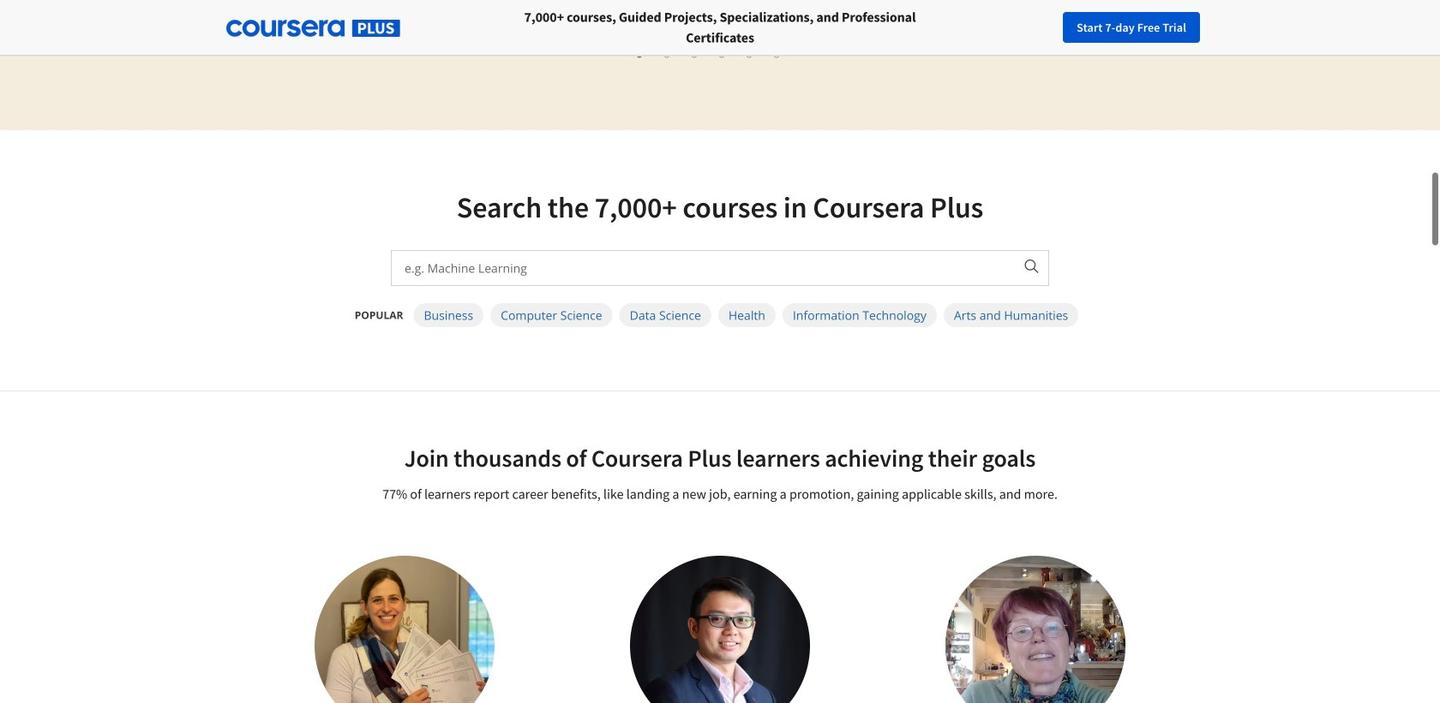 Task type: vqa. For each thing, say whether or not it's contained in the screenshot.
"to"
no



Task type: describe. For each thing, give the bounding box(es) containing it.
learner image inés k. image
[[946, 556, 1126, 704]]

learner image abigail p. image
[[315, 556, 495, 704]]

learner image shi jie f. image
[[630, 556, 810, 704]]

coursera plus image
[[226, 20, 400, 37]]



Task type: locate. For each thing, give the bounding box(es) containing it.
list
[[237, 43, 1181, 63]]

None search field
[[236, 11, 647, 45]]

e.g. Machine Learning text field
[[392, 251, 1013, 285]]



